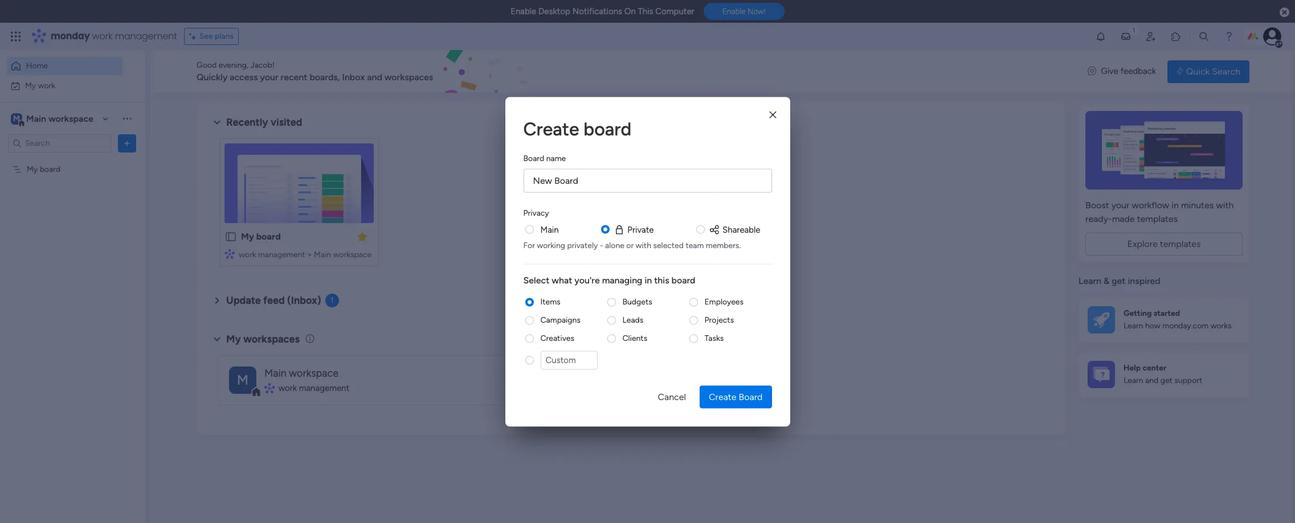 Task type: describe. For each thing, give the bounding box(es) containing it.
quick search
[[1187, 66, 1241, 77]]

you're
[[575, 275, 600, 286]]

main button
[[541, 223, 559, 236]]

Search in workspace field
[[24, 137, 95, 150]]

in inside heading
[[645, 275, 652, 286]]

component image
[[225, 249, 235, 259]]

your inside good evening, jacob! quickly access your recent boards, inbox and workspaces
[[260, 72, 279, 83]]

good evening, jacob! quickly access your recent boards, inbox and workspaces
[[197, 60, 433, 83]]

close image
[[770, 111, 777, 119]]

select what you're managing in this board option group
[[524, 297, 772, 377]]

1
[[330, 296, 334, 306]]

in inside "boost your workflow in minutes with ready-made templates"
[[1172, 200, 1179, 211]]

my work
[[25, 81, 55, 90]]

recent
[[281, 72, 307, 83]]

work management > main workspace
[[239, 250, 372, 260]]

1 horizontal spatial my board
[[241, 231, 281, 242]]

1 horizontal spatial main workspace
[[264, 367, 339, 380]]

help
[[1124, 364, 1141, 373]]

enable desktop notifications on this computer
[[511, 6, 695, 17]]

create board button
[[700, 386, 772, 409]]

main workspace inside workspace selection element
[[26, 113, 93, 124]]

create board
[[524, 118, 632, 140]]

(inbox)
[[287, 295, 321, 307]]

board inside list box
[[40, 164, 60, 174]]

select product image
[[10, 31, 22, 42]]

private
[[628, 225, 654, 235]]

quick
[[1187, 66, 1210, 77]]

1 image
[[1129, 23, 1139, 36]]

works
[[1211, 322, 1232, 331]]

recently
[[226, 116, 268, 129]]

component image
[[264, 384, 274, 394]]

what
[[552, 275, 572, 286]]

computer
[[656, 6, 695, 17]]

boards,
[[310, 72, 340, 83]]

help image
[[1224, 31, 1235, 42]]

board inside heading
[[524, 153, 544, 163]]

with inside privacy element
[[636, 241, 651, 251]]

m for workspace icon to the bottom
[[237, 372, 249, 388]]

feed
[[263, 295, 285, 307]]

for working privately - alone or with selected team members.
[[524, 241, 741, 251]]

learn for help
[[1124, 376, 1144, 386]]

v2 user feedback image
[[1088, 65, 1097, 78]]

templates inside button
[[1160, 239, 1201, 250]]

Board name field
[[524, 169, 772, 193]]

select what you're managing in this board heading
[[524, 274, 772, 288]]

update
[[226, 295, 261, 307]]

and inside good evening, jacob! quickly access your recent boards, inbox and workspaces
[[367, 72, 382, 83]]

explore templates
[[1128, 239, 1201, 250]]

create board
[[709, 392, 763, 402]]

select what you're managing in this board
[[524, 275, 696, 286]]

0 horizontal spatial workspaces
[[243, 333, 300, 346]]

monday.com
[[1163, 322, 1209, 331]]

board name
[[524, 153, 566, 163]]

board inside "button"
[[739, 392, 763, 402]]

privacy heading
[[524, 207, 549, 219]]

with inside "boost your workflow in minutes with ready-made templates"
[[1216, 200, 1234, 211]]

cancel button
[[649, 386, 695, 409]]

getting
[[1124, 309, 1152, 318]]

my work button
[[7, 77, 123, 95]]

creatives
[[541, 334, 574, 343]]

center
[[1143, 364, 1167, 373]]

tasks
[[705, 334, 724, 343]]

see plans button
[[184, 28, 239, 45]]

update feed (inbox)
[[226, 295, 321, 307]]

work right component icon
[[239, 250, 256, 260]]

enable now!
[[723, 7, 766, 16]]

boost
[[1086, 200, 1110, 211]]

close my workspaces image
[[210, 333, 224, 346]]

work right monday
[[92, 30, 113, 43]]

inbox
[[342, 72, 365, 83]]

enable for enable now!
[[723, 7, 746, 16]]

invite members image
[[1146, 31, 1157, 42]]

main inside privacy element
[[541, 225, 559, 235]]

ready-
[[1086, 214, 1112, 225]]

0 horizontal spatial workspace image
[[11, 113, 22, 125]]

inspired
[[1128, 276, 1161, 287]]

workflow
[[1132, 200, 1170, 211]]

home
[[26, 61, 48, 71]]

work management
[[278, 383, 349, 394]]

my inside list box
[[27, 164, 38, 174]]

0 vertical spatial learn
[[1079, 276, 1102, 287]]

Custom field
[[541, 351, 598, 370]]

this
[[638, 6, 654, 17]]

explore templates button
[[1086, 233, 1243, 256]]

privacy
[[524, 208, 549, 218]]

create for create board
[[524, 118, 579, 140]]

my board inside list box
[[27, 164, 60, 174]]

help center learn and get support
[[1124, 364, 1203, 386]]

or
[[627, 241, 634, 251]]

privately
[[567, 241, 598, 251]]

learn for getting
[[1124, 322, 1144, 331]]

get inside help center learn and get support
[[1161, 376, 1173, 386]]



Task type: locate. For each thing, give the bounding box(es) containing it.
1 vertical spatial main workspace
[[264, 367, 339, 380]]

0 vertical spatial get
[[1112, 276, 1126, 287]]

team
[[686, 241, 704, 251]]

how
[[1146, 322, 1161, 331]]

v2 bolt switch image
[[1177, 65, 1184, 78]]

main workspace
[[26, 113, 93, 124], [264, 367, 339, 380]]

your inside "boost your workflow in minutes with ready-made templates"
[[1112, 200, 1130, 211]]

1 vertical spatial get
[[1161, 376, 1173, 386]]

0 vertical spatial with
[[1216, 200, 1234, 211]]

my down search in workspace "field"
[[27, 164, 38, 174]]

0 vertical spatial management
[[115, 30, 177, 43]]

budgets
[[623, 297, 652, 307]]

create for create board
[[709, 392, 737, 402]]

my right close my workspaces image
[[226, 333, 241, 346]]

1 vertical spatial m
[[237, 372, 249, 388]]

workspace image
[[11, 113, 22, 125], [229, 367, 256, 394]]

templates
[[1137, 214, 1178, 225], [1160, 239, 1201, 250]]

enable for enable desktop notifications on this computer
[[511, 6, 537, 17]]

on
[[625, 6, 636, 17]]

boost your workflow in minutes with ready-made templates
[[1086, 200, 1234, 225]]

0 horizontal spatial your
[[260, 72, 279, 83]]

campaigns
[[541, 315, 581, 325]]

main workspace up work management
[[264, 367, 339, 380]]

0 horizontal spatial main workspace
[[26, 113, 93, 124]]

1 vertical spatial templates
[[1160, 239, 1201, 250]]

notifications image
[[1095, 31, 1107, 42]]

monday
[[51, 30, 90, 43]]

visited
[[271, 116, 302, 129]]

learn
[[1079, 276, 1102, 287], [1124, 322, 1144, 331], [1124, 376, 1144, 386]]

templates image image
[[1089, 111, 1240, 190]]

now!
[[748, 7, 766, 16]]

0 vertical spatial my board
[[27, 164, 60, 174]]

explore
[[1128, 239, 1158, 250]]

1 vertical spatial create
[[709, 392, 737, 402]]

0 vertical spatial create
[[524, 118, 579, 140]]

monday work management
[[51, 30, 177, 43]]

0 horizontal spatial enable
[[511, 6, 537, 17]]

see
[[199, 31, 213, 41]]

my board down search in workspace "field"
[[27, 164, 60, 174]]

for
[[524, 241, 535, 251]]

projects
[[705, 315, 734, 325]]

my inside button
[[25, 81, 36, 90]]

&
[[1104, 276, 1110, 287]]

work
[[92, 30, 113, 43], [38, 81, 55, 90], [239, 250, 256, 260], [278, 383, 297, 394]]

name
[[546, 153, 566, 163]]

1 vertical spatial my board
[[241, 231, 281, 242]]

jacob simon image
[[1264, 27, 1282, 46]]

main down 'my work'
[[26, 113, 46, 124]]

1 vertical spatial learn
[[1124, 322, 1144, 331]]

m for workspace icon to the left
[[13, 114, 20, 123]]

work inside button
[[38, 81, 55, 90]]

1 horizontal spatial board
[[739, 392, 763, 402]]

1 horizontal spatial workspaces
[[385, 72, 433, 83]]

enable now! button
[[704, 3, 785, 20]]

with
[[1216, 200, 1234, 211], [636, 241, 651, 251]]

0 vertical spatial workspaces
[[385, 72, 433, 83]]

1 horizontal spatial enable
[[723, 7, 746, 16]]

0 horizontal spatial and
[[367, 72, 382, 83]]

get right &
[[1112, 276, 1126, 287]]

1 horizontal spatial m
[[237, 372, 249, 388]]

create inside create board "button"
[[709, 392, 737, 402]]

workspaces down update feed (inbox)
[[243, 333, 300, 346]]

0 vertical spatial main workspace
[[26, 113, 93, 124]]

learn inside help center learn and get support
[[1124, 376, 1144, 386]]

main workspace up search in workspace "field"
[[26, 113, 93, 124]]

working
[[537, 241, 565, 251]]

shareable
[[723, 225, 761, 235]]

workspace up search in workspace "field"
[[48, 113, 93, 124]]

workspace up work management
[[289, 367, 339, 380]]

this
[[654, 275, 670, 286]]

managing
[[602, 275, 643, 286]]

privacy element
[[524, 223, 772, 251]]

1 horizontal spatial and
[[1146, 376, 1159, 386]]

1 horizontal spatial in
[[1172, 200, 1179, 211]]

quickly
[[197, 72, 228, 83]]

workspace
[[48, 113, 93, 124], [333, 250, 372, 260], [289, 367, 339, 380]]

and right inbox on the left of page
[[367, 72, 382, 83]]

close recently visited image
[[210, 116, 224, 129]]

0 vertical spatial your
[[260, 72, 279, 83]]

0 horizontal spatial my board
[[27, 164, 60, 174]]

items
[[541, 297, 561, 307]]

create board heading
[[524, 115, 772, 142]]

workspace selection element
[[11, 112, 95, 127]]

notifications
[[573, 6, 622, 17]]

my workspaces
[[226, 333, 300, 346]]

search
[[1212, 66, 1241, 77]]

0 horizontal spatial with
[[636, 241, 651, 251]]

1 horizontal spatial create
[[709, 392, 737, 402]]

work down home
[[38, 81, 55, 90]]

0 horizontal spatial m
[[13, 114, 20, 123]]

workspaces right inbox on the left of page
[[385, 72, 433, 83]]

enable
[[511, 6, 537, 17], [723, 7, 746, 16]]

members.
[[706, 241, 741, 251]]

my down home
[[25, 81, 36, 90]]

m inside workspace selection element
[[13, 114, 20, 123]]

1 vertical spatial with
[[636, 241, 651, 251]]

1 vertical spatial in
[[645, 275, 652, 286]]

alone
[[605, 241, 625, 251]]

1 vertical spatial management
[[258, 250, 305, 260]]

learn & get inspired
[[1079, 276, 1161, 287]]

my board right public board "image" on the top of the page
[[241, 231, 281, 242]]

templates inside "boost your workflow in minutes with ready-made templates"
[[1137, 214, 1178, 225]]

0 horizontal spatial in
[[645, 275, 652, 286]]

enable left now!
[[723, 7, 746, 16]]

create
[[524, 118, 579, 140], [709, 392, 737, 402]]

management
[[115, 30, 177, 43], [258, 250, 305, 260], [299, 383, 349, 394]]

my right public board "image" on the top of the page
[[241, 231, 254, 242]]

give
[[1101, 66, 1119, 77]]

0 horizontal spatial get
[[1112, 276, 1126, 287]]

give feedback
[[1101, 66, 1157, 77]]

work right component image
[[278, 383, 297, 394]]

1 vertical spatial board
[[739, 392, 763, 402]]

templates right explore
[[1160, 239, 1201, 250]]

with right or
[[636, 241, 651, 251]]

create right 'cancel' at right bottom
[[709, 392, 737, 402]]

evening,
[[219, 60, 249, 70]]

shareable button
[[709, 223, 761, 236]]

my board list box
[[0, 157, 145, 333]]

see plans
[[199, 31, 234, 41]]

main inside workspace selection element
[[26, 113, 46, 124]]

1 vertical spatial workspaces
[[243, 333, 300, 346]]

workspace down 'remove from favorites' "image" at the top
[[333, 250, 372, 260]]

option
[[0, 159, 145, 161]]

and down center at the bottom
[[1146, 376, 1159, 386]]

workspaces
[[385, 72, 433, 83], [243, 333, 300, 346]]

1 horizontal spatial workspace image
[[229, 367, 256, 394]]

and inside help center learn and get support
[[1146, 376, 1159, 386]]

2 vertical spatial management
[[299, 383, 349, 394]]

help center element
[[1079, 352, 1250, 398]]

your down jacob!
[[260, 72, 279, 83]]

support
[[1175, 376, 1203, 386]]

enable left desktop
[[511, 6, 537, 17]]

clients
[[623, 334, 648, 343]]

0 vertical spatial workspace
[[48, 113, 93, 124]]

learn down help
[[1124, 376, 1144, 386]]

enable inside button
[[723, 7, 746, 16]]

0 horizontal spatial board
[[524, 153, 544, 163]]

getting started element
[[1079, 297, 1250, 343]]

m
[[13, 114, 20, 123], [237, 372, 249, 388]]

employees
[[705, 297, 744, 307]]

0 vertical spatial and
[[367, 72, 382, 83]]

apps image
[[1171, 31, 1182, 42]]

0 vertical spatial workspace image
[[11, 113, 22, 125]]

get down center at the bottom
[[1161, 376, 1173, 386]]

workspaces inside good evening, jacob! quickly access your recent boards, inbox and workspaces
[[385, 72, 433, 83]]

1 vertical spatial workspace
[[333, 250, 372, 260]]

good
[[197, 60, 217, 70]]

0 horizontal spatial create
[[524, 118, 579, 140]]

board
[[584, 118, 632, 140], [40, 164, 60, 174], [256, 231, 281, 242], [672, 275, 696, 286]]

search everything image
[[1199, 31, 1210, 42]]

public board image
[[225, 231, 237, 243]]

made
[[1112, 214, 1135, 225]]

2 vertical spatial workspace
[[289, 367, 339, 380]]

minutes
[[1181, 200, 1214, 211]]

inbox image
[[1121, 31, 1132, 42]]

feedback
[[1121, 66, 1157, 77]]

1 vertical spatial your
[[1112, 200, 1130, 211]]

1 vertical spatial workspace image
[[229, 367, 256, 394]]

learn inside getting started learn how monday.com works
[[1124, 322, 1144, 331]]

jacob!
[[250, 60, 275, 70]]

your
[[260, 72, 279, 83], [1112, 200, 1130, 211]]

create up name on the left of the page
[[524, 118, 579, 140]]

my board
[[27, 164, 60, 174], [241, 231, 281, 242]]

in
[[1172, 200, 1179, 211], [645, 275, 652, 286]]

remove from favorites image
[[357, 231, 368, 243]]

private button
[[614, 223, 654, 236]]

home button
[[7, 57, 123, 75]]

select
[[524, 275, 550, 286]]

0 vertical spatial board
[[524, 153, 544, 163]]

in left the minutes
[[1172, 200, 1179, 211]]

management for work management
[[299, 383, 349, 394]]

main up working
[[541, 225, 559, 235]]

open update feed (inbox) image
[[210, 294, 224, 308]]

recently visited
[[226, 116, 302, 129]]

getting started learn how monday.com works
[[1124, 309, 1232, 331]]

1 horizontal spatial get
[[1161, 376, 1173, 386]]

0 vertical spatial in
[[1172, 200, 1179, 211]]

with right the minutes
[[1216, 200, 1234, 211]]

main up component image
[[264, 367, 286, 380]]

1 vertical spatial and
[[1146, 376, 1159, 386]]

2 vertical spatial learn
[[1124, 376, 1144, 386]]

create inside create board heading
[[524, 118, 579, 140]]

your up made
[[1112, 200, 1130, 211]]

board name heading
[[524, 152, 566, 164]]

learn down getting
[[1124, 322, 1144, 331]]

plans
[[215, 31, 234, 41]]

learn left &
[[1079, 276, 1102, 287]]

templates down workflow
[[1137, 214, 1178, 225]]

dapulse close image
[[1280, 7, 1290, 18]]

cancel
[[658, 392, 686, 402]]

in left this at the right
[[645, 275, 652, 286]]

started
[[1154, 309, 1181, 318]]

main right >
[[314, 250, 331, 260]]

access
[[230, 72, 258, 83]]

>
[[307, 250, 312, 260]]

desktop
[[539, 6, 571, 17]]

management for work management > main workspace
[[258, 250, 305, 260]]

-
[[600, 241, 603, 251]]

0 vertical spatial m
[[13, 114, 20, 123]]

selected
[[653, 241, 684, 251]]

1 horizontal spatial your
[[1112, 200, 1130, 211]]

quick search button
[[1168, 60, 1250, 83]]

0 vertical spatial templates
[[1137, 214, 1178, 225]]

1 horizontal spatial with
[[1216, 200, 1234, 211]]



Task type: vqa. For each thing, say whether or not it's contained in the screenshot.
'work' in My work button
no



